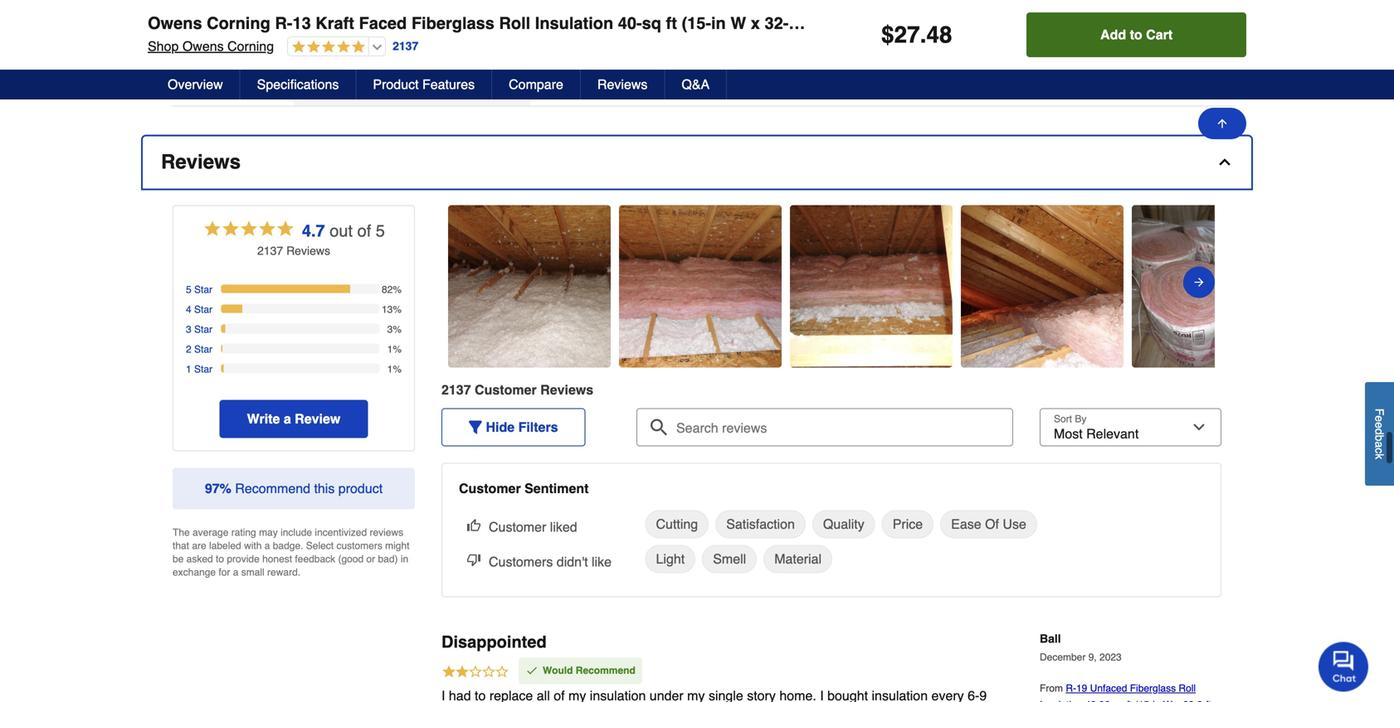 Task type: locate. For each thing, give the bounding box(es) containing it.
13
[[292, 14, 311, 33]]

0 vertical spatial corning
[[207, 14, 270, 33]]

fiberglass cell
[[343, 22, 480, 38], [580, 22, 717, 38], [1053, 22, 1190, 38]]

1 vertical spatial x
[[1175, 700, 1180, 703]]

recommend right would
[[576, 666, 635, 677]]

a up k
[[1373, 442, 1386, 448]]

customer
[[475, 383, 537, 398], [459, 481, 521, 497], [489, 520, 546, 535]]

reviews button
[[581, 70, 665, 100], [143, 137, 1251, 189]]

0 vertical spatial w
[[731, 14, 746, 33]]

customer up thumb up image
[[459, 481, 521, 497]]

0 vertical spatial sq
[[642, 14, 661, 33]]

e
[[1373, 416, 1386, 423], [1373, 423, 1386, 429]]

(15- up the 'q&a'
[[682, 14, 711, 33]]

1 horizontal spatial fiberglass cell
[[580, 22, 717, 38]]

star right the 1
[[194, 364, 212, 376]]

overview
[[168, 77, 223, 92]]

sound
[[172, 73, 213, 88]]

1% for 2 star
[[387, 344, 402, 356]]

arrow right image
[[1192, 273, 1206, 293]]

features
[[422, 77, 475, 92]]

1 horizontal spatial s
[[586, 383, 593, 398]]

1 horizontal spatial w
[[1163, 700, 1173, 703]]

owens down the insulation type
[[182, 39, 224, 54]]

1 star from the top
[[194, 284, 212, 296]]

insulation up shop owens corning
[[172, 22, 234, 37]]

reviews button down q&a "button"
[[143, 137, 1251, 189]]

x
[[751, 14, 760, 33], [1175, 700, 1180, 703]]

specifications
[[257, 77, 339, 92]]

satisfaction button
[[715, 511, 806, 539]]

1 1% from the top
[[387, 344, 402, 356]]

reviews right yes icon
[[597, 77, 648, 92]]

reward.
[[267, 567, 300, 579]]

ft right 40-
[[666, 14, 677, 33]]

1 horizontal spatial recommend
[[576, 666, 635, 677]]

0 horizontal spatial in
[[401, 554, 408, 566]]

r- down december
[[1066, 683, 1076, 695]]

5 uploaded image image from the left
[[1132, 279, 1295, 295]]

smell
[[713, 552, 746, 567]]

1 horizontal spatial 2137
[[393, 40, 418, 53]]

2 vertical spatial in
[[1153, 700, 1160, 703]]

0 horizontal spatial w
[[731, 14, 746, 33]]

of left use
[[985, 517, 999, 532]]

5 star
[[186, 284, 212, 296]]

of
[[357, 222, 371, 241], [985, 517, 999, 532]]

customer up customers
[[489, 520, 546, 535]]

with
[[244, 541, 262, 552]]

thumb down image
[[467, 554, 480, 567]]

0 vertical spatial s
[[324, 245, 330, 258]]

owens
[[148, 14, 202, 33], [182, 39, 224, 54]]

reviews down overview button
[[161, 151, 241, 174]]

badge.
[[273, 541, 303, 552]]

0 horizontal spatial cell
[[343, 72, 480, 89]]

1 vertical spatial 5
[[186, 284, 191, 296]]

fiberglass up yes icon
[[580, 22, 641, 37]]

r- right type
[[275, 14, 292, 33]]

1 vertical spatial 2137
[[257, 245, 283, 258]]

b
[[1373, 436, 1386, 442]]

(15- right 48.96-
[[1135, 700, 1153, 703]]

owens up shop at the left
[[148, 14, 202, 33]]

review inside the 4.7 out of 5 2137 review s
[[286, 245, 324, 258]]

x left 39.2-
[[1175, 700, 1180, 703]]

2 horizontal spatial fiberglass cell
[[1053, 22, 1190, 38]]

chat invite button image
[[1319, 642, 1369, 692]]

customer up hide
[[475, 383, 537, 398]]

from
[[1040, 683, 1066, 695]]

48.96-
[[1085, 700, 1113, 703]]

corning up shop owens corning
[[207, 14, 270, 33]]

5 up 4
[[186, 284, 191, 296]]

0 vertical spatial in
[[711, 14, 726, 33]]

fiberglass left cart
[[1053, 22, 1114, 37]]

2 horizontal spatial 2137
[[441, 383, 471, 398]]

ease
[[951, 517, 981, 532]]

2 vertical spatial 2137
[[441, 383, 471, 398]]

product features button
[[356, 70, 492, 100]]

out
[[330, 222, 353, 241]]

in left the 32-
[[711, 14, 726, 33]]

small
[[241, 567, 264, 579]]

1 vertical spatial to
[[216, 554, 224, 566]]

shop
[[148, 39, 179, 54]]

like
[[592, 555, 612, 570]]

reviews
[[597, 77, 648, 92], [161, 151, 241, 174]]

customer sentiment
[[459, 481, 589, 497]]

roll up the compare
[[499, 14, 530, 33]]

1 vertical spatial reviews
[[161, 151, 241, 174]]

uploaded image image
[[448, 279, 611, 295], [619, 279, 782, 295], [790, 279, 953, 295], [961, 279, 1124, 295], [1132, 279, 1295, 295]]

review down 4.7
[[286, 245, 324, 258]]

asked
[[186, 554, 213, 566]]

star right 4
[[194, 304, 212, 316]]

1 vertical spatial 4.7 stars image
[[203, 219, 295, 243]]

4 uploaded image image from the left
[[961, 279, 1124, 295]]

.
[[920, 22, 926, 48]]

to right the add on the right top
[[1130, 27, 1142, 42]]

e up the b
[[1373, 423, 1386, 429]]

fiberglass inside r-19 unfaced fiberglass roll insulation 48.96-sq ft (15-in w x 39.2-f
[[1130, 683, 1176, 695]]

1 vertical spatial r-
[[1066, 683, 1076, 695]]

cell
[[816, 22, 953, 38], [343, 72, 480, 89], [580, 72, 717, 89]]

2 horizontal spatial ft
[[1127, 700, 1132, 703]]

2137 inside the 4.7 out of 5 2137 review s
[[257, 245, 283, 258]]

1 vertical spatial (15-
[[1135, 700, 1153, 703]]

ft down unfaced
[[1127, 700, 1132, 703]]

1 vertical spatial 1%
[[387, 364, 402, 376]]

0 vertical spatial review
[[286, 245, 324, 258]]

review inside button
[[295, 412, 340, 427]]

barrier
[[217, 73, 260, 88]]

ft left l)
[[789, 14, 800, 33]]

0 vertical spatial 5
[[376, 222, 385, 241]]

shop owens corning
[[148, 39, 274, 54]]

e up d on the bottom right of page
[[1373, 416, 1386, 423]]

5 right out
[[376, 222, 385, 241]]

w left the 32-
[[731, 14, 746, 33]]

ease of use
[[951, 517, 1026, 532]]

5 star from the top
[[194, 364, 212, 376]]

1 fiberglass cell from the left
[[343, 22, 480, 38]]

0 vertical spatial to
[[1130, 27, 1142, 42]]

3 star from the top
[[194, 324, 212, 336]]

1 vertical spatial recommend
[[576, 666, 635, 677]]

(15- inside r-19 unfaced fiberglass roll insulation 48.96-sq ft (15-in w x 39.2-f
[[1135, 700, 1153, 703]]

review right write
[[295, 412, 340, 427]]

4 star from the top
[[194, 344, 212, 356]]

of right out
[[357, 222, 371, 241]]

insulation
[[535, 14, 613, 33], [172, 22, 234, 37], [1040, 700, 1082, 703]]

hide filters
[[486, 420, 558, 435]]

1 horizontal spatial ft
[[789, 14, 800, 33]]

97
[[205, 481, 220, 497]]

1 horizontal spatial in
[[711, 14, 726, 33]]

individual
[[825, 14, 902, 33]]

w inside r-19 unfaced fiberglass roll insulation 48.96-sq ft (15-in w x 39.2-f
[[1163, 700, 1173, 703]]

sq inside r-19 unfaced fiberglass roll insulation 48.96-sq ft (15-in w x 39.2-f
[[1113, 700, 1124, 703]]

star for 1 star
[[194, 364, 212, 376]]

1 vertical spatial of
[[985, 517, 999, 532]]

to
[[1130, 27, 1142, 42], [216, 554, 224, 566]]

0 horizontal spatial ft
[[666, 14, 677, 33]]

0 vertical spatial of
[[357, 222, 371, 241]]

1 vertical spatial customer
[[459, 481, 521, 497]]

4.7 stars image left 4.7
[[203, 219, 295, 243]]

0 horizontal spatial recommend
[[235, 481, 310, 497]]

filter image
[[469, 421, 482, 435]]

0 horizontal spatial sq
[[642, 14, 661, 33]]

0 horizontal spatial of
[[357, 222, 371, 241]]

customers didn't like
[[489, 555, 612, 570]]

star up 4 star
[[194, 284, 212, 296]]

x left the 32-
[[751, 14, 760, 33]]

r- inside r-19 unfaced fiberglass roll insulation 48.96-sq ft (15-in w x 39.2-f
[[1066, 683, 1076, 695]]

fiberglass
[[411, 14, 494, 33], [343, 22, 405, 37], [580, 22, 641, 37], [1053, 22, 1114, 37], [1130, 683, 1176, 695]]

0 horizontal spatial r-
[[275, 14, 292, 33]]

overview button
[[151, 70, 240, 100]]

(15-
[[682, 14, 711, 33], [1135, 700, 1153, 703]]

4
[[186, 304, 191, 316]]

material
[[774, 552, 822, 567]]

d
[[1373, 429, 1386, 436]]

1 horizontal spatial x
[[1175, 700, 1180, 703]]

40-
[[618, 14, 642, 33]]

arrow up image
[[1216, 117, 1229, 130]]

in left 39.2-
[[1153, 700, 1160, 703]]

labeled
[[209, 541, 241, 552]]

cart
[[1146, 27, 1173, 42]]

x inside r-19 unfaced fiberglass roll insulation 48.96-sq ft (15-in w x 39.2-f
[[1175, 700, 1180, 703]]

1 vertical spatial in
[[401, 554, 408, 566]]

2023
[[1100, 652, 1122, 664]]

1 horizontal spatial of
[[985, 517, 999, 532]]

1 vertical spatial roll
[[1179, 683, 1196, 695]]

in down might
[[401, 554, 408, 566]]

1 horizontal spatial 5
[[376, 222, 385, 241]]

recommend up may
[[235, 481, 310, 497]]

1 horizontal spatial r-
[[1066, 683, 1076, 695]]

0 vertical spatial 2137
[[393, 40, 418, 53]]

review for 2137 customer review s
[[540, 383, 586, 398]]

1 horizontal spatial (15-
[[1135, 700, 1153, 703]]

2 vertical spatial review
[[295, 412, 340, 427]]

%
[[220, 481, 231, 497]]

1 horizontal spatial to
[[1130, 27, 1142, 42]]

0 horizontal spatial to
[[216, 554, 224, 566]]

l)
[[804, 14, 820, 33]]

1 horizontal spatial insulation
[[535, 14, 613, 33]]

sq
[[642, 14, 661, 33], [1113, 700, 1124, 703]]

1 vertical spatial review
[[540, 383, 586, 398]]

0 horizontal spatial fiberglass cell
[[343, 22, 480, 38]]

select
[[306, 541, 334, 552]]

insulation down 'from'
[[1040, 700, 1082, 703]]

price button
[[882, 511, 934, 539]]

0 vertical spatial owens
[[148, 14, 202, 33]]

1 vertical spatial reviews button
[[143, 137, 1251, 189]]

use
[[1003, 517, 1026, 532]]

fiberglass right unfaced
[[1130, 683, 1176, 695]]

4.7 stars image down kraft
[[288, 40, 365, 55]]

4.7 stars image
[[288, 40, 365, 55], [203, 219, 295, 243]]

0 vertical spatial (15-
[[682, 14, 711, 33]]

32-
[[765, 14, 789, 33]]

review up filters
[[540, 383, 586, 398]]

0 vertical spatial reviews
[[597, 77, 648, 92]]

1 vertical spatial w
[[1163, 700, 1173, 703]]

this
[[314, 481, 335, 497]]

light button
[[645, 546, 696, 574]]

2 horizontal spatial insulation
[[1040, 700, 1082, 703]]

review
[[286, 245, 324, 258], [540, 383, 586, 398], [295, 412, 340, 427]]

hide
[[486, 420, 515, 435]]

star for 5 star
[[194, 284, 212, 296]]

customers
[[336, 541, 382, 552]]

w left 39.2-
[[1163, 700, 1173, 703]]

star right 3 at the top left
[[194, 324, 212, 336]]

in
[[711, 14, 726, 33], [401, 554, 408, 566], [1153, 700, 1160, 703]]

f e e d b a c k button
[[1365, 383, 1394, 486]]

in inside r-19 unfaced fiberglass roll insulation 48.96-sq ft (15-in w x 39.2-f
[[1153, 700, 1160, 703]]

2 horizontal spatial in
[[1153, 700, 1160, 703]]

2 1% from the top
[[387, 364, 402, 376]]

incentivized
[[315, 527, 367, 539]]

roll up 39.2-
[[1179, 683, 1196, 695]]

specifications button
[[240, 70, 356, 100]]

add
[[1100, 27, 1126, 42]]

price
[[893, 517, 923, 532]]

to up for
[[216, 554, 224, 566]]

2 star from the top
[[194, 304, 212, 316]]

insulation left 40-
[[535, 14, 613, 33]]

1 vertical spatial sq
[[1113, 700, 1124, 703]]

0 vertical spatial 1%
[[387, 344, 402, 356]]

customer for customer sentiment
[[459, 481, 521, 497]]

star right the 2
[[194, 344, 212, 356]]

ball december 9, 2023
[[1040, 633, 1122, 664]]

1 horizontal spatial sq
[[1113, 700, 1124, 703]]

to inside add to cart button
[[1130, 27, 1142, 42]]

a
[[284, 412, 291, 427], [1373, 442, 1386, 448], [264, 541, 270, 552], [233, 567, 238, 579]]

3 fiberglass cell from the left
[[1053, 22, 1190, 38]]

0 horizontal spatial 5
[[186, 284, 191, 296]]

1 uploaded image image from the left
[[448, 279, 611, 295]]

0 horizontal spatial (15-
[[682, 14, 711, 33]]

2 e from the top
[[1373, 423, 1386, 429]]

reviews button down 40-
[[581, 70, 665, 100]]

corning down type
[[227, 39, 274, 54]]

2 vertical spatial customer
[[489, 520, 546, 535]]

0 vertical spatial r-
[[275, 14, 292, 33]]

0 horizontal spatial s
[[324, 245, 330, 258]]

0 vertical spatial roll
[[499, 14, 530, 33]]

0 horizontal spatial 2137
[[257, 245, 283, 258]]

in inside the "the average rating may include incentivized reviews that are labeled with a badge. select customers might be asked to provide honest feedback (good or bad) in exchange for a small reward."
[[401, 554, 408, 566]]

0 vertical spatial x
[[751, 14, 760, 33]]

1 horizontal spatial roll
[[1179, 683, 1196, 695]]

1%
[[387, 344, 402, 356], [387, 364, 402, 376]]



Task type: vqa. For each thing, say whether or not it's contained in the screenshot.
the middle CELL
yes



Task type: describe. For each thing, give the bounding box(es) containing it.
39.2-
[[1183, 700, 1206, 703]]

27
[[894, 22, 920, 48]]

f
[[1373, 409, 1386, 416]]

hide filters button
[[441, 409, 586, 447]]

average
[[193, 527, 229, 539]]

3%
[[387, 324, 402, 336]]

material button
[[764, 546, 832, 574]]

0 vertical spatial 4.7 stars image
[[288, 40, 365, 55]]

fiberglass up yes image
[[343, 22, 405, 37]]

write a review button
[[220, 401, 368, 439]]

1 horizontal spatial reviews
[[597, 77, 648, 92]]

4.7 out of 5 2137 review s
[[257, 222, 385, 258]]

product features
[[373, 77, 475, 92]]

include
[[281, 527, 312, 539]]

r-19 unfaced fiberglass roll insulation 48.96-sq ft (15-in w x 39.2-f
[[1040, 683, 1211, 703]]

1 star
[[186, 364, 212, 376]]

0 vertical spatial customer
[[475, 383, 537, 398]]

insulation inside r-19 unfaced fiberglass roll insulation 48.96-sq ft (15-in w x 39.2-f
[[1040, 700, 1082, 703]]

0 horizontal spatial roll
[[499, 14, 530, 33]]

f e e d b a c k
[[1373, 409, 1386, 460]]

1 vertical spatial s
[[586, 383, 593, 398]]

2 horizontal spatial cell
[[816, 22, 953, 38]]

0 horizontal spatial insulation
[[172, 22, 234, 37]]

star for 4 star
[[194, 304, 212, 316]]

that
[[173, 541, 189, 552]]

yes image
[[343, 72, 357, 86]]

sound barrier
[[172, 73, 260, 88]]

2 fiberglass cell from the left
[[580, 22, 717, 38]]

5 inside the 4.7 out of 5 2137 review s
[[376, 222, 385, 241]]

thumb up image
[[467, 519, 480, 532]]

fiberglass up the features
[[411, 14, 494, 33]]

rating
[[231, 527, 256, 539]]

insulation type
[[172, 22, 268, 37]]

48
[[926, 22, 952, 48]]

product
[[338, 481, 383, 497]]

19
[[1076, 683, 1087, 695]]

yes image
[[580, 72, 593, 86]]

0 vertical spatial reviews button
[[581, 70, 665, 100]]

would recommend
[[543, 666, 635, 677]]

2137 for 2137
[[393, 40, 418, 53]]

or
[[366, 554, 375, 566]]

2 stars image
[[441, 665, 510, 682]]

customers
[[489, 555, 553, 570]]

s inside the 4.7 out of 5 2137 review s
[[324, 245, 330, 258]]

write
[[247, 412, 280, 427]]

the
[[173, 527, 190, 539]]

of inside the 4.7 out of 5 2137 review s
[[357, 222, 371, 241]]

0 horizontal spatial reviews
[[161, 151, 241, 174]]

owens corning r-13 kraft faced fiberglass roll insulation 40-sq ft (15-in w x 32-ft l) individual pack
[[148, 14, 945, 33]]

1 e from the top
[[1373, 416, 1386, 423]]

1% for 1 star
[[387, 364, 402, 376]]

unfaced
[[1090, 683, 1127, 695]]

would
[[543, 666, 573, 677]]

a down may
[[264, 541, 270, 552]]

disappointed
[[441, 633, 547, 652]]

checkmark image
[[525, 665, 539, 678]]

3 star
[[186, 324, 212, 336]]

q&a
[[682, 77, 710, 92]]

3 uploaded image image from the left
[[790, 279, 953, 295]]

2137 customer review s
[[441, 383, 593, 398]]

0 vertical spatial recommend
[[235, 481, 310, 497]]

1 vertical spatial corning
[[227, 39, 274, 54]]

exchange
[[173, 567, 216, 579]]

type
[[238, 22, 268, 37]]

Search reviews text field
[[643, 409, 1007, 437]]

quality button
[[812, 511, 875, 539]]

compare
[[509, 77, 563, 92]]

write a review
[[247, 412, 340, 427]]

0 horizontal spatial x
[[751, 14, 760, 33]]

4 star
[[186, 304, 212, 316]]

97 % recommend this product
[[205, 481, 383, 497]]

r-19 unfaced fiberglass roll insulation 48.96-sq ft (15-in w x 39.2-f link
[[1040, 683, 1211, 703]]

customer liked
[[489, 520, 577, 535]]

of inside button
[[985, 517, 999, 532]]

82%
[[382, 284, 402, 296]]

1
[[186, 364, 191, 376]]

satisfaction
[[726, 517, 795, 532]]

1 vertical spatial owens
[[182, 39, 224, 54]]

bad)
[[378, 554, 398, 566]]

provide
[[227, 554, 260, 566]]

cutting button
[[645, 511, 709, 539]]

add to cart
[[1100, 27, 1173, 42]]

1 horizontal spatial cell
[[580, 72, 717, 89]]

a right for
[[233, 567, 238, 579]]

pack
[[907, 14, 945, 33]]

ft inside r-19 unfaced fiberglass roll insulation 48.96-sq ft (15-in w x 39.2-f
[[1127, 700, 1132, 703]]

star for 3 star
[[194, 324, 212, 336]]

2 uploaded image image from the left
[[619, 279, 782, 295]]

might
[[385, 541, 410, 552]]

3
[[186, 324, 191, 336]]

4.7
[[302, 222, 325, 241]]

filters
[[518, 420, 558, 435]]

product
[[373, 77, 419, 92]]

to inside the "the average rating may include incentivized reviews that are labeled with a badge. select customers might be asked to provide honest feedback (good or bad) in exchange for a small reward."
[[216, 554, 224, 566]]

2 star
[[186, 344, 212, 356]]

customer for customer liked
[[489, 520, 546, 535]]

chevron up image
[[1217, 154, 1233, 171]]

2
[[186, 344, 191, 356]]

star for 2 star
[[194, 344, 212, 356]]

liked
[[550, 520, 577, 535]]

c
[[1373, 448, 1386, 454]]

are
[[192, 541, 206, 552]]

review for write a review
[[295, 412, 340, 427]]

be
[[173, 554, 184, 566]]

(good
[[338, 554, 364, 566]]

9,
[[1088, 652, 1097, 664]]

december
[[1040, 652, 1086, 664]]

reviews
[[370, 527, 403, 539]]

feedback
[[295, 554, 335, 566]]

13%
[[382, 304, 402, 316]]

the average rating may include incentivized reviews that are labeled with a badge. select customers might be asked to provide honest feedback (good or bad) in exchange for a small reward.
[[173, 527, 410, 579]]

didn't
[[557, 555, 588, 570]]

q&a button
[[665, 70, 727, 100]]

sentiment
[[525, 481, 589, 497]]

cutting
[[656, 517, 698, 532]]

2137 for 2137 customer review s
[[441, 383, 471, 398]]

ease of use button
[[940, 511, 1037, 539]]

roll inside r-19 unfaced fiberglass roll insulation 48.96-sq ft (15-in w x 39.2-f
[[1179, 683, 1196, 695]]

add to cart button
[[1027, 12, 1246, 57]]

a right write
[[284, 412, 291, 427]]

k
[[1373, 454, 1386, 460]]



